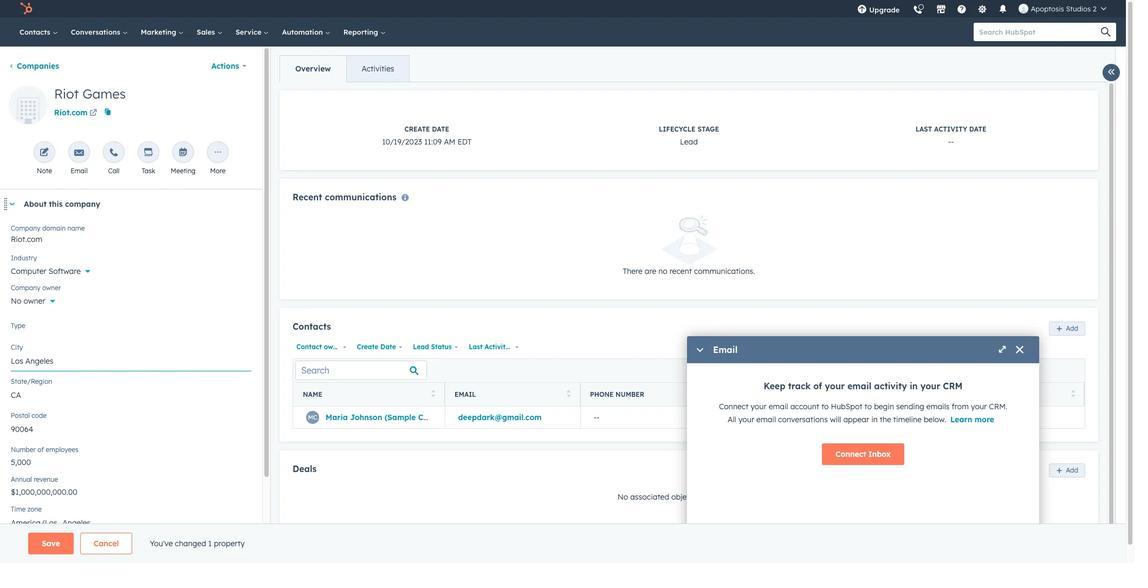 Task type: describe. For each thing, give the bounding box(es) containing it.
am
[[444, 137, 456, 147]]

more image
[[213, 148, 223, 158]]

number of employees
[[11, 446, 78, 454]]

more
[[975, 415, 995, 425]]

activities
[[362, 64, 394, 74]]

postal code
[[11, 412, 47, 420]]

conversations link
[[64, 17, 134, 47]]

sales
[[197, 28, 217, 36]]

note
[[37, 167, 52, 175]]

companies
[[17, 61, 59, 71]]

expand dialog image
[[999, 346, 1007, 355]]

press to sort. element for name
[[431, 391, 435, 400]]

your right all
[[739, 415, 755, 425]]

press to sort. element for email
[[567, 391, 571, 400]]

press to sort. image for phone number
[[1072, 391, 1076, 398]]

contact
[[297, 343, 322, 351]]

no for no owner
[[11, 297, 21, 306]]

meeting
[[171, 167, 196, 175]]

cancel
[[94, 539, 119, 549]]

create date button
[[353, 340, 405, 354]]

from
[[952, 402, 969, 412]]

maria johnson (sample contact)
[[326, 413, 451, 423]]

your up emails
[[921, 381, 941, 392]]

1 horizontal spatial this
[[709, 493, 722, 503]]

notifications image
[[999, 5, 1009, 15]]

create for create date 10/19/2023 11:09 am edt
[[405, 125, 430, 133]]

learn
[[951, 415, 973, 425]]

more
[[210, 167, 226, 175]]

task image
[[144, 148, 153, 158]]

connect inbox
[[836, 450, 891, 460]]

state/region
[[11, 378, 52, 386]]

lead inside lead status 'popup button'
[[413, 343, 429, 351]]

1 horizontal spatial in
[[910, 381, 918, 392]]

help button
[[953, 0, 972, 17]]

connect your email account to hubspot to begin sending emails from your crm. all your email conversations will appear in the timeline below.
[[719, 402, 1008, 425]]

there are no recent communications.
[[623, 267, 755, 277]]

property
[[214, 539, 245, 549]]

save
[[42, 539, 60, 549]]

company for company domain name riot.com
[[11, 224, 40, 233]]

10/19/2023
[[382, 137, 422, 147]]

0 vertical spatial email
[[71, 167, 88, 175]]

your up more
[[971, 402, 987, 412]]

last activity date button
[[465, 340, 527, 354]]

phone
[[590, 391, 614, 399]]

reporting link
[[337, 17, 392, 47]]

date inside create date 10/19/2023 11:09 am edt
[[432, 125, 450, 133]]

there
[[623, 267, 643, 277]]

sales link
[[190, 17, 229, 47]]

exist.
[[742, 493, 761, 503]]

1 vertical spatial email
[[769, 402, 789, 412]]

all
[[728, 415, 737, 425]]

lead inside lifecycle stage lead
[[680, 137, 698, 147]]

minimize dialog image
[[696, 346, 705, 355]]

add for deals
[[1067, 467, 1079, 475]]

keep
[[764, 381, 786, 392]]

navigation containing overview
[[280, 55, 410, 82]]

link opens in a new window image
[[90, 107, 97, 120]]

connect inbox button
[[822, 444, 905, 466]]

Search search field
[[295, 361, 427, 381]]

type
[[11, 322, 25, 330]]

overview
[[295, 64, 331, 74]]

emails
[[927, 402, 950, 412]]

no owner
[[11, 297, 45, 306]]

call image
[[109, 148, 119, 158]]

create for create date
[[357, 343, 379, 351]]

owner for contact owner
[[324, 343, 344, 351]]

City text field
[[11, 350, 252, 372]]

apoptosis studios 2 button
[[1013, 0, 1114, 17]]

the
[[880, 415, 892, 425]]

(sample
[[385, 413, 416, 423]]

State/Region text field
[[11, 384, 252, 406]]

hubspot image
[[20, 2, 33, 15]]

recent
[[293, 192, 322, 203]]

owner for company owner
[[42, 284, 61, 292]]

service link
[[229, 17, 276, 47]]

riot.com link
[[54, 104, 99, 120]]

add button for deals
[[1050, 464, 1086, 478]]

--
[[594, 413, 600, 423]]

marketplaces image
[[937, 5, 947, 15]]

associated
[[631, 493, 670, 503]]

marketing link
[[134, 17, 190, 47]]

company owner
[[11, 284, 61, 292]]

recent communications
[[293, 192, 397, 203]]

connect for connect your email account to hubspot to begin sending emails from your crm. all your email conversations will appear in the timeline below.
[[719, 402, 749, 412]]

company
[[65, 200, 100, 209]]

close dialog image
[[1016, 346, 1025, 355]]

timeline
[[894, 415, 922, 425]]

description
[[11, 540, 46, 548]]

contact owner button
[[293, 340, 349, 354]]

Search HubSpot search field
[[974, 23, 1107, 41]]

1 vertical spatial number
[[11, 446, 36, 454]]

postal
[[11, 412, 30, 420]]

learn more
[[951, 415, 995, 425]]

overview link
[[280, 56, 346, 82]]

name
[[303, 391, 323, 399]]

domain
[[42, 224, 66, 233]]

name
[[68, 224, 85, 233]]

edt
[[458, 137, 472, 147]]

will
[[830, 415, 842, 425]]

stage
[[698, 125, 719, 133]]

1 horizontal spatial riot.com
[[54, 108, 88, 118]]

settings link
[[972, 0, 995, 17]]

crm
[[944, 381, 963, 392]]

recent
[[670, 267, 692, 277]]

press to sort. image for email
[[567, 391, 571, 398]]

last activity date
[[469, 343, 527, 351]]

caret image
[[9, 203, 15, 206]]

revenue
[[34, 476, 58, 484]]

lead status
[[413, 343, 452, 351]]

1 horizontal spatial of
[[700, 493, 707, 503]]

2 horizontal spatial of
[[814, 381, 823, 392]]

call
[[108, 167, 120, 175]]

riot games
[[54, 86, 126, 102]]

0 vertical spatial email
[[848, 381, 872, 392]]

maria
[[326, 413, 348, 423]]

lead status button
[[409, 340, 461, 354]]

create date
[[357, 343, 396, 351]]

hubspot link
[[13, 2, 41, 15]]

automation
[[282, 28, 325, 36]]



Task type: locate. For each thing, give the bounding box(es) containing it.
no left associated
[[618, 493, 628, 503]]

tara schultz image
[[1019, 4, 1029, 14]]

Number of employees text field
[[11, 453, 252, 470]]

number right phone
[[616, 391, 645, 399]]

connect inside button
[[836, 450, 867, 460]]

1 vertical spatial no
[[618, 493, 628, 503]]

objects
[[672, 493, 698, 503]]

lead left status
[[413, 343, 429, 351]]

Time zone text field
[[11, 512, 252, 534]]

1 horizontal spatial create
[[405, 125, 430, 133]]

your up hubspot
[[825, 381, 845, 392]]

1 vertical spatial owner
[[24, 297, 45, 306]]

owner right the contact
[[324, 343, 344, 351]]

0 vertical spatial this
[[49, 200, 63, 209]]

riot.com up industry
[[11, 235, 42, 245]]

1 add button from the top
[[1050, 322, 1086, 336]]

meeting image
[[178, 148, 188, 158]]

create date 10/19/2023 11:09 am edt
[[382, 125, 472, 147]]

this inside dropdown button
[[49, 200, 63, 209]]

connect for connect inbox
[[836, 450, 867, 460]]

hubspot
[[831, 402, 863, 412]]

email up hubspot
[[848, 381, 872, 392]]

riot.com
[[54, 108, 88, 118], [11, 235, 42, 245]]

2 horizontal spatial press to sort. element
[[1072, 391, 1076, 400]]

companies link
[[9, 61, 59, 71]]

service
[[236, 28, 264, 36]]

activities link
[[346, 56, 410, 82]]

crm.
[[989, 402, 1008, 412]]

riot.com down riot
[[54, 108, 88, 118]]

add for contacts
[[1067, 324, 1079, 333]]

1 horizontal spatial activity
[[935, 125, 968, 133]]

connect up all
[[719, 402, 749, 412]]

1 horizontal spatial contacts
[[293, 322, 331, 332]]

company domain name riot.com
[[11, 224, 85, 245]]

0 vertical spatial riot.com
[[54, 108, 88, 118]]

note image
[[40, 148, 49, 158]]

0 horizontal spatial of
[[38, 446, 44, 454]]

owner down the computer software
[[42, 284, 61, 292]]

1 horizontal spatial to
[[865, 402, 872, 412]]

deepdark@gmail.com
[[458, 413, 542, 423]]

0 vertical spatial add
[[1067, 324, 1079, 333]]

company up no owner
[[11, 284, 40, 292]]

2 press to sort. element from the left
[[567, 391, 571, 400]]

your down keep
[[751, 402, 767, 412]]

company for company owner
[[11, 284, 40, 292]]

1 vertical spatial of
[[38, 446, 44, 454]]

0 vertical spatial last
[[916, 125, 933, 133]]

3 press to sort. image from the left
[[1072, 391, 1076, 398]]

number
[[616, 391, 645, 399], [11, 446, 36, 454]]

2 vertical spatial email
[[455, 391, 476, 399]]

conversations
[[779, 415, 828, 425]]

2 vertical spatial owner
[[324, 343, 344, 351]]

1 add from the top
[[1067, 324, 1079, 333]]

press to sort. element for phone number
[[1072, 391, 1076, 400]]

1 horizontal spatial lead
[[680, 137, 698, 147]]

annual
[[11, 476, 32, 484]]

press to sort. image for name
[[431, 391, 435, 398]]

owner inside popup button
[[324, 343, 344, 351]]

0 vertical spatial in
[[910, 381, 918, 392]]

0 horizontal spatial press to sort. element
[[431, 391, 435, 400]]

0 horizontal spatial no
[[11, 297, 21, 306]]

1 vertical spatial this
[[709, 493, 722, 503]]

1 horizontal spatial last
[[916, 125, 933, 133]]

0 horizontal spatial press to sort. image
[[431, 391, 435, 398]]

email up deepdark@gmail.com link
[[455, 391, 476, 399]]

Postal code text field
[[11, 419, 252, 440]]

to right account
[[822, 402, 829, 412]]

0 vertical spatial contacts
[[20, 28, 52, 36]]

0 horizontal spatial last
[[469, 343, 483, 351]]

actions button
[[204, 55, 254, 77]]

software
[[49, 267, 81, 276]]

this right about
[[49, 200, 63, 209]]

last for last activity date
[[469, 343, 483, 351]]

1 vertical spatial add
[[1067, 467, 1079, 475]]

johnson
[[350, 413, 382, 423]]

apoptosis studios 2
[[1031, 4, 1097, 13]]

in up sending
[[910, 381, 918, 392]]

email right all
[[757, 415, 776, 425]]

no associated objects of this type exist.
[[618, 493, 761, 503]]

email down email 'image'
[[71, 167, 88, 175]]

connect left inbox
[[836, 450, 867, 460]]

press to sort. image
[[431, 391, 435, 398], [567, 391, 571, 398], [1072, 391, 1076, 398]]

0 vertical spatial add button
[[1050, 322, 1086, 336]]

activity inside last activity date --
[[935, 125, 968, 133]]

email
[[71, 167, 88, 175], [713, 345, 738, 356], [455, 391, 476, 399]]

3 press to sort. element from the left
[[1072, 391, 1076, 400]]

edit button
[[9, 86, 48, 128]]

activity for last activity date --
[[935, 125, 968, 133]]

0 vertical spatial owner
[[42, 284, 61, 292]]

1 vertical spatial connect
[[836, 450, 867, 460]]

connect inside connect your email account to hubspot to begin sending emails from your crm. all your email conversations will appear in the timeline below.
[[719, 402, 749, 412]]

communications
[[325, 192, 397, 203]]

create up 10/19/2023
[[405, 125, 430, 133]]

search button
[[1096, 23, 1117, 41]]

activity for last activity date
[[485, 343, 510, 351]]

1 horizontal spatial press to sort. element
[[567, 391, 571, 400]]

0 horizontal spatial connect
[[719, 402, 749, 412]]

owner for no owner
[[24, 297, 45, 306]]

1 to from the left
[[822, 402, 829, 412]]

11:09
[[424, 137, 442, 147]]

search image
[[1102, 27, 1111, 37]]

2 add from the top
[[1067, 467, 1079, 475]]

lead
[[680, 137, 698, 147], [413, 343, 429, 351]]

1 vertical spatial riot.com
[[11, 235, 42, 245]]

are
[[645, 267, 657, 277]]

of right track
[[814, 381, 823, 392]]

in left "the"
[[872, 415, 878, 425]]

riot
[[54, 86, 79, 102]]

contact)
[[418, 413, 451, 423]]

press to sort. element
[[431, 391, 435, 400], [567, 391, 571, 400], [1072, 391, 1076, 400]]

company
[[11, 224, 40, 233], [11, 284, 40, 292]]

no for no associated objects of this type exist.
[[618, 493, 628, 503]]

0 vertical spatial lead
[[680, 137, 698, 147]]

0 vertical spatial company
[[11, 224, 40, 233]]

1 vertical spatial activity
[[485, 343, 510, 351]]

no down company owner
[[11, 297, 21, 306]]

in inside connect your email account to hubspot to begin sending emails from your crm. all your email conversations will appear in the timeline below.
[[872, 415, 878, 425]]

1 horizontal spatial connect
[[836, 450, 867, 460]]

1 horizontal spatial email
[[455, 391, 476, 399]]

0 horizontal spatial riot.com
[[11, 235, 42, 245]]

company inside company domain name riot.com
[[11, 224, 40, 233]]

0 vertical spatial create
[[405, 125, 430, 133]]

1 vertical spatial company
[[11, 284, 40, 292]]

account
[[791, 402, 820, 412]]

0 horizontal spatial activity
[[485, 343, 510, 351]]

1 vertical spatial contacts
[[293, 322, 331, 332]]

you've changed 1 property
[[150, 539, 245, 549]]

number up annual
[[11, 446, 36, 454]]

0 horizontal spatial lead
[[413, 343, 429, 351]]

maria johnson (sample contact) link
[[326, 413, 451, 423]]

2 horizontal spatial press to sort. image
[[1072, 391, 1076, 398]]

lifecycle
[[659, 125, 696, 133]]

contacts link
[[13, 17, 64, 47]]

0 horizontal spatial create
[[357, 343, 379, 351]]

marketing
[[141, 28, 178, 36]]

no
[[659, 267, 668, 277]]

0 horizontal spatial in
[[872, 415, 878, 425]]

of left 'employees'
[[38, 446, 44, 454]]

2 company from the top
[[11, 284, 40, 292]]

learn more button
[[947, 415, 999, 425]]

annual revenue
[[11, 476, 58, 484]]

phone number
[[590, 391, 645, 399]]

create inside popup button
[[357, 343, 379, 351]]

settings image
[[978, 5, 988, 15]]

deals
[[293, 464, 317, 475]]

create inside create date 10/19/2023 11:09 am edt
[[405, 125, 430, 133]]

studios
[[1067, 4, 1091, 13]]

1 horizontal spatial press to sort. image
[[567, 391, 571, 398]]

time zone
[[11, 506, 42, 514]]

create up search "search box"
[[357, 343, 379, 351]]

of right objects
[[700, 493, 707, 503]]

type
[[724, 493, 740, 503]]

automation link
[[276, 17, 337, 47]]

add button for contacts
[[1050, 322, 1086, 336]]

help image
[[958, 5, 967, 15]]

2
[[1093, 4, 1097, 13]]

1 vertical spatial in
[[872, 415, 878, 425]]

last inside last activity date popup button
[[469, 343, 483, 351]]

1 vertical spatial last
[[469, 343, 483, 351]]

0 vertical spatial number
[[616, 391, 645, 399]]

contacts up the contact
[[293, 322, 331, 332]]

cancel button
[[80, 533, 132, 555]]

0 vertical spatial of
[[814, 381, 823, 392]]

2 press to sort. image from the left
[[567, 391, 571, 398]]

email down keep
[[769, 402, 789, 412]]

0 horizontal spatial number
[[11, 446, 36, 454]]

0 horizontal spatial email
[[71, 167, 88, 175]]

calling icon image
[[914, 5, 923, 15]]

2 add button from the top
[[1050, 464, 1086, 478]]

1 vertical spatial add button
[[1050, 464, 1086, 478]]

Annual revenue text field
[[11, 482, 252, 500]]

connect
[[719, 402, 749, 412], [836, 450, 867, 460]]

2 to from the left
[[865, 402, 872, 412]]

to left begin
[[865, 402, 872, 412]]

add
[[1067, 324, 1079, 333], [1067, 467, 1079, 475]]

riot.com inside company domain name riot.com
[[11, 235, 42, 245]]

contacts down hubspot link
[[20, 28, 52, 36]]

2 horizontal spatial email
[[713, 345, 738, 356]]

task
[[142, 167, 155, 175]]

owner
[[42, 284, 61, 292], [24, 297, 45, 306], [324, 343, 344, 351]]

0 horizontal spatial to
[[822, 402, 829, 412]]

link opens in a new window image
[[90, 110, 97, 118]]

1 press to sort. element from the left
[[431, 391, 435, 400]]

below.
[[924, 415, 947, 425]]

1 vertical spatial lead
[[413, 343, 429, 351]]

computer software
[[11, 267, 81, 276]]

1 horizontal spatial number
[[616, 391, 645, 399]]

activity inside last activity date popup button
[[485, 343, 510, 351]]

2 vertical spatial email
[[757, 415, 776, 425]]

no owner button
[[11, 291, 252, 308]]

2 vertical spatial of
[[700, 493, 707, 503]]

time
[[11, 506, 26, 514]]

company down about
[[11, 224, 40, 233]]

activity
[[875, 381, 908, 392]]

no inside popup button
[[11, 297, 21, 306]]

owner inside popup button
[[24, 297, 45, 306]]

date inside last activity date --
[[970, 125, 987, 133]]

0 horizontal spatial contacts
[[20, 28, 52, 36]]

changed
[[175, 539, 206, 549]]

marketplaces button
[[931, 0, 953, 17]]

navigation
[[280, 55, 410, 82]]

owner down company owner
[[24, 297, 45, 306]]

of
[[814, 381, 823, 392], [38, 446, 44, 454], [700, 493, 707, 503]]

conversations
[[71, 28, 122, 36]]

0 vertical spatial activity
[[935, 125, 968, 133]]

industry
[[11, 254, 37, 262]]

lead down lifecycle
[[680, 137, 698, 147]]

email
[[848, 381, 872, 392], [769, 402, 789, 412], [757, 415, 776, 425]]

menu containing apoptosis studios 2
[[851, 0, 1114, 21]]

email right the minimize dialog icon
[[713, 345, 738, 356]]

lifecycle stage lead
[[659, 125, 719, 147]]

1 vertical spatial email
[[713, 345, 738, 356]]

last for last activity date --
[[916, 125, 933, 133]]

upgrade image
[[858, 5, 868, 15]]

1 company from the top
[[11, 224, 40, 233]]

0 vertical spatial no
[[11, 297, 21, 306]]

contact owner
[[297, 343, 344, 351]]

actions
[[211, 61, 239, 71]]

add button
[[1050, 322, 1086, 336], [1050, 464, 1086, 478]]

1 horizontal spatial no
[[618, 493, 628, 503]]

this left type
[[709, 493, 722, 503]]

inbox
[[869, 450, 891, 460]]

computer software button
[[11, 261, 252, 279]]

Description text field
[[11, 546, 252, 564]]

1 vertical spatial create
[[357, 343, 379, 351]]

0 horizontal spatial this
[[49, 200, 63, 209]]

last inside last activity date --
[[916, 125, 933, 133]]

upgrade
[[870, 5, 900, 14]]

apoptosis
[[1031, 4, 1065, 13]]

notifications button
[[995, 0, 1013, 17]]

1 press to sort. image from the left
[[431, 391, 435, 398]]

menu
[[851, 0, 1114, 21]]

0 vertical spatial connect
[[719, 402, 749, 412]]

email image
[[74, 148, 84, 158]]



Task type: vqa. For each thing, say whether or not it's contained in the screenshot.
Data
no



